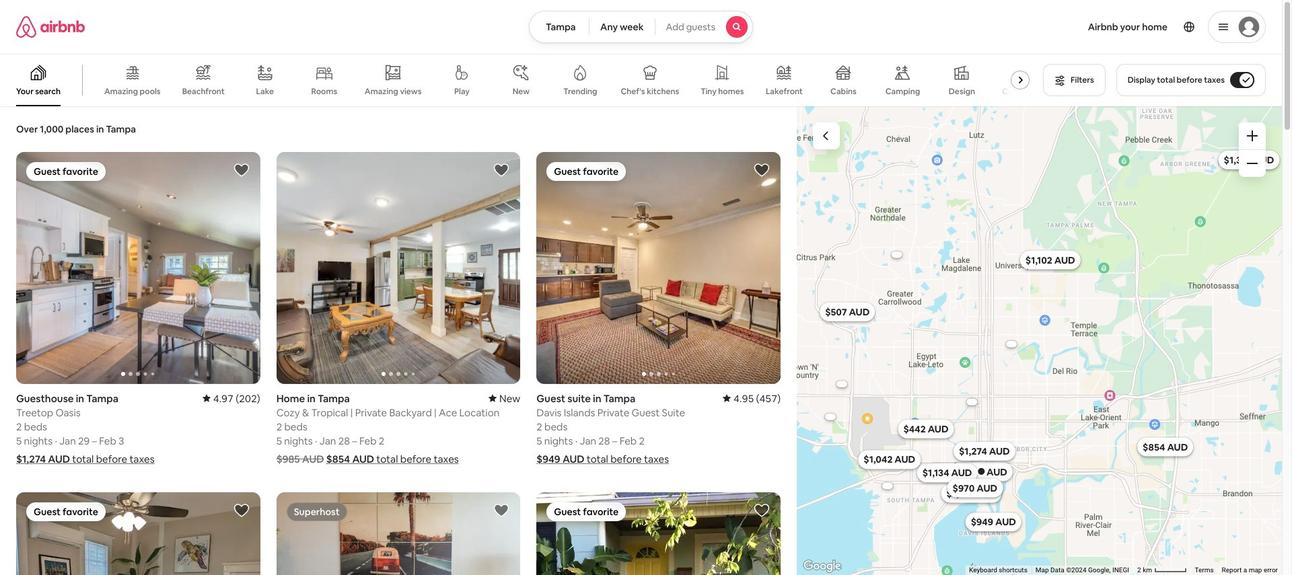Task type: vqa. For each thing, say whether or not it's contained in the screenshot.
Travel
no



Task type: locate. For each thing, give the bounding box(es) containing it.
add to wishlist: guesthouse in tampa image
[[233, 162, 250, 178]]

None search field
[[529, 11, 753, 43]]

add to wishlist: home in tampa image
[[494, 162, 510, 178]]

4.95 out of 5 average rating,  457 reviews image
[[723, 392, 781, 405]]

group
[[0, 54, 1050, 106], [16, 152, 260, 384], [276, 152, 521, 384], [537, 152, 781, 384], [16, 493, 260, 576], [276, 493, 521, 576], [537, 493, 781, 576]]

4.97 out of 5 average rating,  202 reviews image
[[202, 392, 260, 405]]

add to wishlist: apartment in tampa image
[[233, 503, 250, 519]]

the location you searched image
[[976, 466, 987, 477]]

add to wishlist: apartment in tampa image
[[494, 503, 510, 519]]

google map
showing 24 stays. region
[[797, 106, 1283, 576]]



Task type: describe. For each thing, give the bounding box(es) containing it.
zoom out image
[[1248, 158, 1258, 169]]

add to wishlist: guest suite in tampa image
[[754, 162, 770, 178]]

zoom in image
[[1248, 131, 1258, 141]]

profile element
[[769, 0, 1266, 54]]

new place to stay image
[[489, 392, 521, 405]]

google image
[[801, 558, 845, 576]]

add to wishlist: bungalow in tampa image
[[754, 503, 770, 519]]



